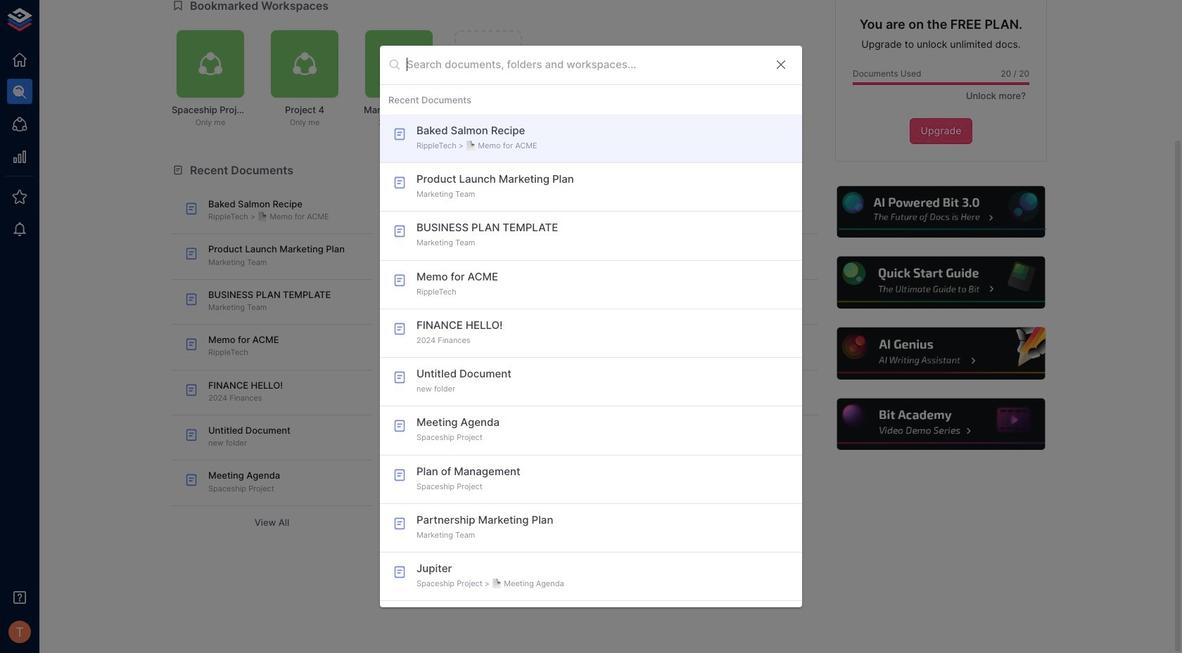 Task type: locate. For each thing, give the bounding box(es) containing it.
3 help image from the top
[[835, 326, 1047, 382]]

Search documents, folders and workspaces... text field
[[407, 54, 763, 76]]

2 help image from the top
[[835, 255, 1047, 311]]

help image
[[835, 184, 1047, 240], [835, 255, 1047, 311], [835, 326, 1047, 382], [835, 397, 1047, 453]]

dialog
[[380, 46, 802, 608]]



Task type: vqa. For each thing, say whether or not it's contained in the screenshot.
1st HELP image from the bottom of the page
yes



Task type: describe. For each thing, give the bounding box(es) containing it.
4 help image from the top
[[835, 397, 1047, 453]]

1 help image from the top
[[835, 184, 1047, 240]]



